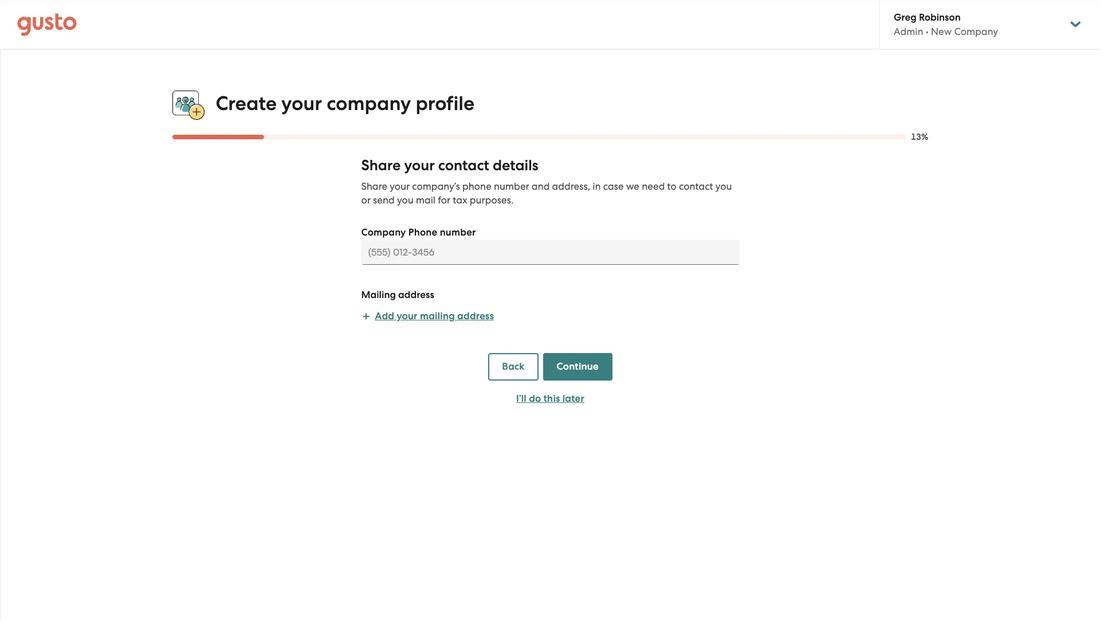 Task type: describe. For each thing, give the bounding box(es) containing it.
your for mailing
[[397, 310, 418, 322]]

back
[[502, 361, 525, 373]]

tax
[[453, 195, 468, 206]]

company's
[[412, 181, 460, 192]]

phone
[[463, 181, 492, 192]]

i'll do this later button
[[489, 385, 613, 413]]

and
[[532, 181, 550, 192]]

•
[[927, 26, 929, 37]]

13%
[[912, 132, 929, 142]]

mailing address
[[362, 289, 434, 301]]

1 vertical spatial you
[[397, 195, 414, 206]]

this
[[544, 393, 560, 405]]

number inside share your company's phone number and address, in case we need to contact you or send you mail for tax purposes.
[[494, 181, 530, 192]]

back link
[[489, 353, 539, 381]]

to
[[668, 181, 677, 192]]

purposes.
[[470, 195, 514, 206]]

need
[[642, 181, 665, 192]]

share your contact details
[[362, 157, 539, 174]]

home image
[[17, 13, 77, 36]]

or
[[362, 195, 371, 206]]

continue button
[[543, 353, 613, 381]]

0 horizontal spatial number
[[440, 227, 476, 239]]

continue
[[557, 361, 599, 373]]

Company Phone number telephone field
[[362, 240, 740, 265]]

new
[[932, 26, 953, 37]]

0 horizontal spatial address
[[399, 289, 434, 301]]

phone
[[409, 227, 438, 239]]

i'll do this later
[[517, 393, 585, 405]]

later
[[563, 393, 585, 405]]

greg
[[895, 11, 917, 24]]

send
[[373, 195, 395, 206]]

details
[[493, 157, 539, 174]]

mail
[[416, 195, 436, 206]]

greg robinson admin • new company
[[895, 11, 999, 37]]

share for share your contact details
[[362, 157, 401, 174]]

mailing
[[362, 289, 396, 301]]

create
[[216, 92, 277, 115]]

share your company's phone number and address, in case we need to contact you or send you mail for tax purposes.
[[362, 181, 733, 206]]



Task type: locate. For each thing, give the bounding box(es) containing it.
you
[[716, 181, 733, 192], [397, 195, 414, 206]]

mailing
[[420, 310, 455, 322]]

for
[[438, 195, 451, 206]]

0 vertical spatial number
[[494, 181, 530, 192]]

1 vertical spatial company
[[362, 227, 406, 239]]

your for company
[[282, 92, 322, 115]]

1 vertical spatial number
[[440, 227, 476, 239]]

0 vertical spatial share
[[362, 157, 401, 174]]

1 vertical spatial share
[[362, 181, 388, 192]]

company
[[327, 92, 411, 115]]

case
[[604, 181, 624, 192]]

1 horizontal spatial you
[[716, 181, 733, 192]]

company phone number
[[362, 227, 476, 239]]

0 horizontal spatial you
[[397, 195, 414, 206]]

we
[[627, 181, 640, 192]]

number down details
[[494, 181, 530, 192]]

add your mailing address
[[375, 310, 494, 322]]

you right to
[[716, 181, 733, 192]]

your right the add
[[397, 310, 418, 322]]

0 vertical spatial company
[[955, 26, 999, 37]]

company down send
[[362, 227, 406, 239]]

1 vertical spatial contact
[[679, 181, 714, 192]]

address
[[399, 289, 434, 301], [458, 310, 494, 322]]

1 vertical spatial address
[[458, 310, 494, 322]]

1 horizontal spatial company
[[955, 26, 999, 37]]

0 horizontal spatial company
[[362, 227, 406, 239]]

do
[[529, 393, 542, 405]]

2 share from the top
[[362, 181, 388, 192]]

1 horizontal spatial number
[[494, 181, 530, 192]]

share inside share your company's phone number and address, in case we need to contact you or send you mail for tax purposes.
[[362, 181, 388, 192]]

profile
[[416, 92, 475, 115]]

your
[[282, 92, 322, 115], [405, 157, 435, 174], [390, 181, 410, 192], [397, 310, 418, 322]]

create your company profile
[[216, 92, 475, 115]]

company right new
[[955, 26, 999, 37]]

number
[[494, 181, 530, 192], [440, 227, 476, 239]]

your inside share your company's phone number and address, in case we need to contact you or send you mail for tax purposes.
[[390, 181, 410, 192]]

share for share your company's phone number and address, in case we need to contact you or send you mail for tax purposes.
[[362, 181, 388, 192]]

address right mailing
[[458, 310, 494, 322]]

contact right to
[[679, 181, 714, 192]]

contact up the phone
[[439, 157, 490, 174]]

1 horizontal spatial contact
[[679, 181, 714, 192]]

your up company's
[[405, 157, 435, 174]]

share up or on the left top of the page
[[362, 181, 388, 192]]

contact inside share your company's phone number and address, in case we need to contact you or send you mail for tax purposes.
[[679, 181, 714, 192]]

address up add your mailing address
[[399, 289, 434, 301]]

in
[[593, 181, 601, 192]]

share up send
[[362, 157, 401, 174]]

company inside "greg robinson admin • new company"
[[955, 26, 999, 37]]

0 horizontal spatial contact
[[439, 157, 490, 174]]

your for company's
[[390, 181, 410, 192]]

1 share from the top
[[362, 157, 401, 174]]

share
[[362, 157, 401, 174], [362, 181, 388, 192]]

0 vertical spatial contact
[[439, 157, 490, 174]]

you left the mail
[[397, 195, 414, 206]]

add
[[375, 310, 395, 322]]

robinson
[[920, 11, 961, 24]]

admin
[[895, 26, 924, 37]]

1 horizontal spatial address
[[458, 310, 494, 322]]

number down "tax" on the left of the page
[[440, 227, 476, 239]]

contact
[[439, 157, 490, 174], [679, 181, 714, 192]]

your for contact
[[405, 157, 435, 174]]

company
[[955, 26, 999, 37], [362, 227, 406, 239]]

0 vertical spatial you
[[716, 181, 733, 192]]

address,
[[553, 181, 591, 192]]

your up send
[[390, 181, 410, 192]]

0 vertical spatial address
[[399, 289, 434, 301]]

i'll
[[517, 393, 527, 405]]

your right create
[[282, 92, 322, 115]]



Task type: vqa. For each thing, say whether or not it's contained in the screenshot.
HR related to and
no



